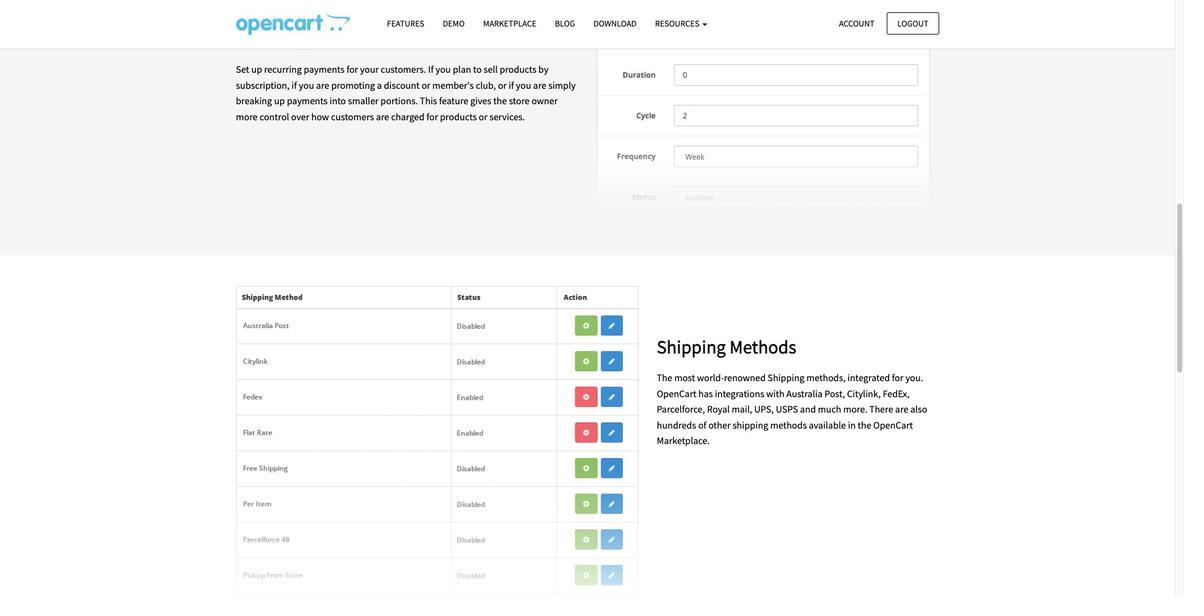 Task type: describe. For each thing, give the bounding box(es) containing it.
more.
[[844, 403, 868, 415]]

shipping methods image
[[236, 286, 639, 597]]

there
[[870, 403, 894, 415]]

owner
[[532, 95, 558, 107]]

royal
[[707, 403, 730, 415]]

renowned
[[724, 371, 766, 384]]

0 horizontal spatial or
[[422, 79, 431, 91]]

into
[[330, 95, 346, 107]]

integrated
[[848, 371, 890, 384]]

feature
[[439, 95, 469, 107]]

marketplace.
[[657, 435, 710, 447]]

resources
[[655, 18, 702, 29]]

over
[[291, 110, 310, 123]]

with
[[767, 387, 785, 400]]

features link
[[378, 13, 434, 35]]

to
[[473, 63, 482, 75]]

in
[[848, 419, 856, 431]]

mail,
[[732, 403, 753, 415]]

1 horizontal spatial opencart
[[874, 419, 914, 431]]

and
[[801, 403, 816, 415]]

hundreds
[[657, 419, 697, 431]]

smaller
[[348, 95, 379, 107]]

club,
[[476, 79, 496, 91]]

are inside the most world-renowned shipping methods, integrated for you. opencart has integrations with australia post, citylink, fedex, parcelforce, royal mail, ups, usps and much more. there are also hundreds of other shipping methods available in the opencart marketplace.
[[896, 403, 909, 415]]

services.
[[490, 110, 525, 123]]

your
[[360, 63, 379, 75]]

1 horizontal spatial products
[[500, 63, 537, 75]]

1 vertical spatial products
[[440, 110, 477, 123]]

2 vertical spatial payments
[[287, 95, 328, 107]]

much
[[818, 403, 842, 415]]

sell
[[484, 63, 498, 75]]

2 horizontal spatial you
[[516, 79, 532, 91]]

account
[[840, 18, 875, 29]]

demo link
[[434, 13, 474, 35]]

blog link
[[546, 13, 585, 35]]

customers.
[[381, 63, 426, 75]]

marketplace link
[[474, 13, 546, 35]]

simply
[[549, 79, 576, 91]]

download link
[[585, 13, 646, 35]]

has
[[699, 387, 713, 400]]

integrations
[[715, 387, 765, 400]]

this
[[420, 95, 437, 107]]

methods
[[730, 335, 797, 359]]

ups,
[[755, 403, 774, 415]]

account link
[[829, 12, 886, 34]]

blog
[[555, 18, 575, 29]]

2 if from the left
[[509, 79, 514, 91]]

marketplace
[[483, 18, 537, 29]]

member's
[[433, 79, 474, 91]]

fedex,
[[883, 387, 910, 400]]

other
[[709, 419, 731, 431]]

recurring
[[236, 27, 311, 50]]

recurring payments
[[236, 27, 391, 50]]

1 horizontal spatial you
[[436, 63, 451, 75]]

features
[[387, 18, 425, 29]]

most
[[675, 371, 696, 384]]

you.
[[906, 371, 924, 384]]

are down by
[[534, 79, 547, 91]]



Task type: vqa. For each thing, say whether or not it's contained in the screenshot.
Tech & Gadgets
no



Task type: locate. For each thing, give the bounding box(es) containing it.
recurring
[[264, 63, 302, 75]]

parcelforce,
[[657, 403, 705, 415]]

for up promoting
[[347, 63, 358, 75]]

methods
[[771, 419, 807, 431]]

recurring payments image
[[597, 0, 930, 225]]

shipping up most
[[657, 335, 726, 359]]

by
[[539, 63, 549, 75]]

set
[[236, 63, 249, 75]]

products down feature
[[440, 110, 477, 123]]

for down "this"
[[427, 110, 438, 123]]

breaking
[[236, 95, 272, 107]]

portions.
[[381, 95, 418, 107]]

0 horizontal spatial the
[[494, 95, 507, 107]]

0 vertical spatial for
[[347, 63, 358, 75]]

if
[[292, 79, 297, 91], [509, 79, 514, 91]]

shipping up with
[[768, 371, 805, 384]]

are left promoting
[[316, 79, 330, 91]]

you up 'store'
[[516, 79, 532, 91]]

payments up over
[[287, 95, 328, 107]]

0 horizontal spatial opencart
[[657, 387, 697, 400]]

the right "in"
[[858, 419, 872, 431]]

the
[[657, 371, 673, 384]]

charged
[[391, 110, 425, 123]]

2 horizontal spatial for
[[892, 371, 904, 384]]

2 horizontal spatial or
[[498, 79, 507, 91]]

the
[[494, 95, 507, 107], [858, 419, 872, 431]]

payments up your
[[315, 27, 391, 50]]

more
[[236, 110, 258, 123]]

up
[[251, 63, 262, 75], [274, 95, 285, 107]]

if up 'store'
[[509, 79, 514, 91]]

usps
[[776, 403, 799, 415]]

0 vertical spatial the
[[494, 95, 507, 107]]

0 horizontal spatial for
[[347, 63, 358, 75]]

customers
[[331, 110, 374, 123]]

are down portions.
[[376, 110, 389, 123]]

1 horizontal spatial if
[[509, 79, 514, 91]]

you down recurring
[[299, 79, 314, 91]]

0 horizontal spatial products
[[440, 110, 477, 123]]

1 horizontal spatial or
[[479, 110, 488, 123]]

0 horizontal spatial you
[[299, 79, 314, 91]]

available
[[809, 419, 846, 431]]

the most world-renowned shipping methods, integrated for you. opencart has integrations with australia post, citylink, fedex, parcelforce, royal mail, ups, usps and much more. there are also hundreds of other shipping methods available in the opencart marketplace.
[[657, 371, 928, 447]]

are down fedex,
[[896, 403, 909, 415]]

of
[[699, 419, 707, 431]]

resources link
[[646, 13, 717, 35]]

1 vertical spatial shipping
[[768, 371, 805, 384]]

2 vertical spatial for
[[892, 371, 904, 384]]

for up fedex,
[[892, 371, 904, 384]]

a
[[377, 79, 382, 91]]

how
[[311, 110, 329, 123]]

australia
[[787, 387, 823, 400]]

1 vertical spatial opencart
[[874, 419, 914, 431]]

0 vertical spatial products
[[500, 63, 537, 75]]

products
[[500, 63, 537, 75], [440, 110, 477, 123]]

citylink,
[[847, 387, 881, 400]]

0 horizontal spatial up
[[251, 63, 262, 75]]

0 vertical spatial payments
[[315, 27, 391, 50]]

demo
[[443, 18, 465, 29]]

are
[[316, 79, 330, 91], [534, 79, 547, 91], [376, 110, 389, 123], [896, 403, 909, 415]]

plan
[[453, 63, 471, 75]]

or
[[422, 79, 431, 91], [498, 79, 507, 91], [479, 110, 488, 123]]

1 horizontal spatial the
[[858, 419, 872, 431]]

1 if from the left
[[292, 79, 297, 91]]

opencart - features image
[[236, 13, 350, 35]]

you right if
[[436, 63, 451, 75]]

if down recurring
[[292, 79, 297, 91]]

payments
[[315, 27, 391, 50], [304, 63, 345, 75], [287, 95, 328, 107]]

set up recurring payments for your customers. if you plan to sell products by subscription, if you are promoting a discount or member's club, or if you are simply breaking up payments into smaller portions. this feature gives the store owner more control over how customers are charged for products or services.
[[236, 63, 576, 123]]

up up control
[[274, 95, 285, 107]]

logout
[[898, 18, 929, 29]]

shipping
[[733, 419, 769, 431]]

up right the set
[[251, 63, 262, 75]]

opencart
[[657, 387, 697, 400], [874, 419, 914, 431]]

0 vertical spatial opencart
[[657, 387, 697, 400]]

products left by
[[500, 63, 537, 75]]

for
[[347, 63, 358, 75], [427, 110, 438, 123], [892, 371, 904, 384]]

promoting
[[331, 79, 375, 91]]

you
[[436, 63, 451, 75], [299, 79, 314, 91], [516, 79, 532, 91]]

store
[[509, 95, 530, 107]]

post,
[[825, 387, 846, 400]]

world-
[[698, 371, 724, 384]]

also
[[911, 403, 928, 415]]

the inside set up recurring payments for your customers. if you plan to sell products by subscription, if you are promoting a discount or member's club, or if you are simply breaking up payments into smaller portions. this feature gives the store owner more control over how customers are charged for products or services.
[[494, 95, 507, 107]]

1 horizontal spatial up
[[274, 95, 285, 107]]

0 horizontal spatial if
[[292, 79, 297, 91]]

1 vertical spatial for
[[427, 110, 438, 123]]

1 vertical spatial up
[[274, 95, 285, 107]]

opencart up parcelforce,
[[657, 387, 697, 400]]

if
[[428, 63, 434, 75]]

0 vertical spatial shipping
[[657, 335, 726, 359]]

0 horizontal spatial shipping
[[657, 335, 726, 359]]

for inside the most world-renowned shipping methods, integrated for you. opencart has integrations with australia post, citylink, fedex, parcelforce, royal mail, ups, usps and much more. there are also hundreds of other shipping methods available in the opencart marketplace.
[[892, 371, 904, 384]]

discount
[[384, 79, 420, 91]]

subscription,
[[236, 79, 290, 91]]

payments down recurring payments
[[304, 63, 345, 75]]

the inside the most world-renowned shipping methods, integrated for you. opencart has integrations with australia post, citylink, fedex, parcelforce, royal mail, ups, usps and much more. there are also hundreds of other shipping methods available in the opencart marketplace.
[[858, 419, 872, 431]]

methods,
[[807, 371, 846, 384]]

opencart down the there
[[874, 419, 914, 431]]

1 horizontal spatial for
[[427, 110, 438, 123]]

or up "this"
[[422, 79, 431, 91]]

download
[[594, 18, 637, 29]]

shipping
[[657, 335, 726, 359], [768, 371, 805, 384]]

0 vertical spatial up
[[251, 63, 262, 75]]

the up services.
[[494, 95, 507, 107]]

shipping inside the most world-renowned shipping methods, integrated for you. opencart has integrations with australia post, citylink, fedex, parcelforce, royal mail, ups, usps and much more. there are also hundreds of other shipping methods available in the opencart marketplace.
[[768, 371, 805, 384]]

or right club,
[[498, 79, 507, 91]]

1 vertical spatial the
[[858, 419, 872, 431]]

shipping methods
[[657, 335, 797, 359]]

1 horizontal spatial shipping
[[768, 371, 805, 384]]

1 vertical spatial payments
[[304, 63, 345, 75]]

or down gives
[[479, 110, 488, 123]]

logout link
[[888, 12, 939, 34]]

control
[[260, 110, 289, 123]]

gives
[[471, 95, 492, 107]]



